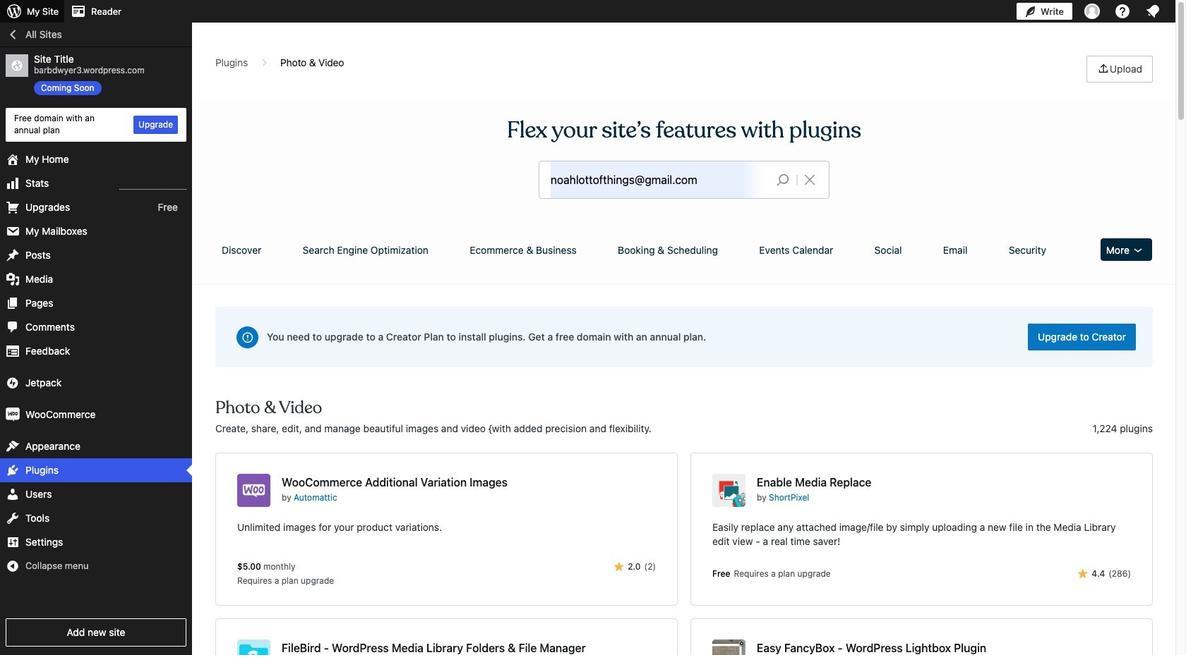 Task type: locate. For each thing, give the bounding box(es) containing it.
1 horizontal spatial plugin icon image
[[712, 474, 746, 508]]

1 vertical spatial img image
[[6, 408, 20, 422]]

manage your notifications image
[[1144, 3, 1161, 20]]

0 horizontal spatial plugin icon image
[[237, 474, 270, 508]]

img image
[[6, 376, 20, 390], [6, 408, 20, 422]]

plugin icon image
[[237, 474, 270, 508], [712, 474, 746, 508]]

my profile image
[[1084, 4, 1100, 19]]

None search field
[[539, 162, 829, 198]]

1 img image from the top
[[6, 376, 20, 390]]

0 vertical spatial img image
[[6, 376, 20, 390]]

close search image
[[792, 172, 827, 188]]

Search search field
[[551, 162, 765, 198]]

main content
[[210, 56, 1158, 656]]

2 plugin icon image from the left
[[712, 474, 746, 508]]

1 plugin icon image from the left
[[237, 474, 270, 508]]

help image
[[1114, 3, 1131, 20]]



Task type: describe. For each thing, give the bounding box(es) containing it.
2 img image from the top
[[6, 408, 20, 422]]

open search image
[[765, 170, 801, 190]]

highest hourly views 0 image
[[119, 180, 186, 190]]



Task type: vqa. For each thing, say whether or not it's contained in the screenshot.
'Help' Image
yes



